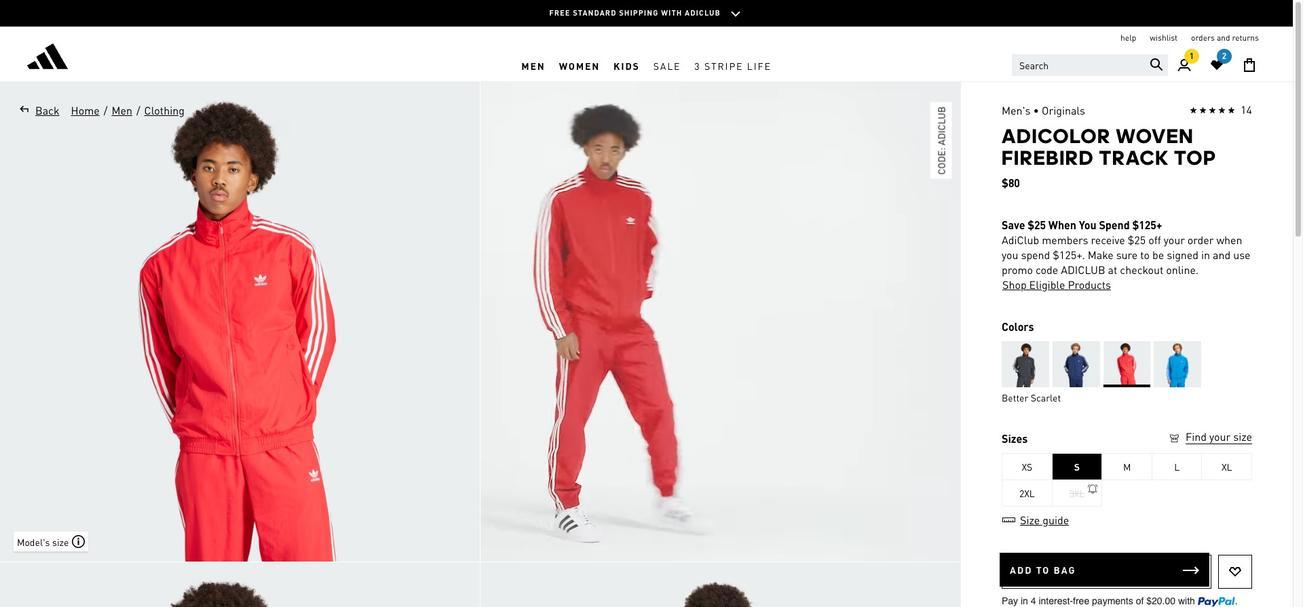 Task type: vqa. For each thing, say whether or not it's contained in the screenshot.
sure
yes



Task type: describe. For each thing, give the bounding box(es) containing it.
find your size
[[1186, 430, 1252, 444]]

better scarlet
[[1002, 392, 1061, 404]]

when
[[1217, 233, 1243, 247]]

code: adiclub
[[935, 107, 948, 175]]

product color: better scarlet image
[[1103, 341, 1151, 388]]

men
[[521, 59, 546, 72]]

your inside save $25 when you spend $125+ adiclub members receive $25 off your order when you spend $125+. make sure to be signed in and use promo code adiclub at checkout online. shop eligible products
[[1164, 233, 1185, 247]]

use
[[1233, 248, 1251, 262]]

xl button
[[1202, 453, 1252, 481]]

signed
[[1167, 248, 1199, 262]]

save
[[1002, 218, 1025, 232]]

home / men / clothing
[[71, 103, 185, 117]]

to
[[1141, 248, 1150, 262]]

2 link
[[1201, 49, 1233, 81]]

to
[[1036, 564, 1050, 576]]

m
[[1123, 461, 1131, 473]]

off
[[1149, 233, 1161, 247]]

adicolor woven firebird track top $80
[[1002, 124, 1217, 190]]

orders
[[1191, 33, 1215, 43]]

m button
[[1102, 453, 1152, 481]]

2xl
[[1020, 487, 1035, 500]]

scarlet
[[1031, 392, 1061, 404]]

s
[[1074, 461, 1080, 473]]

sizes
[[1002, 432, 1028, 446]]

sale link
[[647, 50, 688, 81]]

•
[[1033, 103, 1039, 117]]

$125+.
[[1053, 248, 1085, 262]]

kids link
[[607, 50, 647, 81]]

3 stripe life link
[[688, 50, 778, 81]]

adiclub
[[1002, 233, 1039, 247]]

xs button
[[1003, 453, 1053, 481]]

bag
[[1054, 564, 1076, 576]]

be
[[1153, 248, 1164, 262]]

when
[[1049, 218, 1077, 232]]

2
[[1222, 51, 1227, 61]]

stripe
[[705, 59, 744, 72]]

you
[[1002, 248, 1019, 262]]

make
[[1088, 248, 1114, 262]]

guide
[[1043, 513, 1069, 527]]

find your size image
[[1168, 432, 1181, 445]]

home
[[71, 103, 100, 117]]

originals
[[1042, 103, 1085, 117]]

size inside find your size button
[[1234, 430, 1252, 444]]

men's • originals
[[1002, 103, 1085, 117]]

receive
[[1091, 233, 1125, 247]]

adiclub inside save $25 when you spend $125+ adiclub members receive $25 off your order when you spend $125+. make sure to be signed in and use promo code adiclub at checkout online. shop eligible products
[[1061, 263, 1106, 277]]

1 link
[[1168, 49, 1201, 81]]

orders and returns
[[1191, 33, 1259, 43]]

wishlist
[[1150, 33, 1178, 43]]

help link
[[1121, 33, 1136, 43]]

better
[[1002, 392, 1029, 404]]

men link
[[515, 50, 552, 81]]

spend
[[1099, 218, 1130, 232]]

men
[[112, 103, 132, 117]]

shop eligible products link
[[1002, 278, 1112, 293]]

orders and returns link
[[1191, 33, 1259, 43]]

2xl button
[[1003, 480, 1053, 507]]

you
[[1079, 218, 1097, 232]]

firebird
[[1002, 146, 1094, 170]]

at
[[1108, 263, 1118, 277]]

top
[[1174, 146, 1217, 170]]

1
[[1190, 51, 1194, 61]]

standard
[[573, 8, 617, 18]]

Search field
[[1012, 54, 1168, 76]]

xl
[[1222, 461, 1232, 473]]

find
[[1186, 430, 1207, 444]]

back
[[35, 103, 59, 117]]



Task type: locate. For each thing, give the bounding box(es) containing it.
your up signed
[[1164, 233, 1185, 247]]

sure
[[1116, 248, 1138, 262]]

0 vertical spatial $25
[[1028, 218, 1046, 232]]

0 horizontal spatial $25
[[1028, 218, 1046, 232]]

xs
[[1022, 461, 1032, 473]]

14
[[1241, 102, 1252, 117]]

spend
[[1021, 248, 1050, 262]]

0 vertical spatial and
[[1217, 33, 1230, 43]]

3xl button
[[1053, 480, 1102, 507]]

1 horizontal spatial $25
[[1128, 233, 1146, 247]]

/
[[104, 103, 108, 117], [136, 103, 140, 117]]

2 / from the left
[[136, 103, 140, 117]]

1 horizontal spatial /
[[136, 103, 140, 117]]

model's size
[[17, 536, 69, 548]]

0 horizontal spatial /
[[104, 103, 108, 117]]

colors
[[1002, 320, 1034, 334]]

product color: night indigo image
[[1053, 341, 1100, 388]]

main navigation element
[[309, 50, 984, 81]]

help
[[1121, 33, 1136, 43]]

back link
[[14, 102, 60, 119]]

size
[[1234, 430, 1252, 444], [52, 536, 69, 548]]

0 vertical spatial your
[[1164, 233, 1185, 247]]

in
[[1202, 248, 1210, 262]]

0 horizontal spatial your
[[1164, 233, 1185, 247]]

size inside model's size button
[[52, 536, 69, 548]]

women
[[559, 59, 600, 72]]

add
[[1010, 564, 1033, 576]]

/ right 'men'
[[136, 103, 140, 117]]

find your size button
[[1168, 430, 1252, 447]]

code
[[1036, 263, 1058, 277]]

and
[[1217, 33, 1230, 43], [1213, 248, 1231, 262]]

kids
[[614, 59, 640, 72]]

online.
[[1166, 263, 1199, 277]]

code:
[[935, 148, 948, 175]]

returns
[[1232, 33, 1259, 43]]

product color: black image
[[1002, 341, 1049, 388]]

2 vertical spatial adiclub
[[1061, 263, 1106, 277]]

$25
[[1028, 218, 1046, 232], [1128, 233, 1146, 247]]

add to bag
[[1010, 564, 1076, 576]]

size right model's
[[52, 536, 69, 548]]

/ left 'men'
[[104, 103, 108, 117]]

3 stripe life
[[695, 59, 772, 72]]

3
[[695, 59, 701, 72]]

add to bag button
[[1000, 553, 1210, 587]]

red adicolor woven firebird track top image
[[0, 82, 480, 562], [481, 82, 960, 562], [0, 563, 480, 608], [481, 563, 960, 608]]

men link
[[111, 102, 133, 119]]

1 vertical spatial $25
[[1128, 233, 1146, 247]]

your inside button
[[1210, 430, 1231, 444]]

model's
[[17, 536, 50, 548]]

0 vertical spatial size
[[1234, 430, 1252, 444]]

shop
[[1003, 278, 1027, 292]]

your
[[1164, 233, 1185, 247], [1210, 430, 1231, 444]]

woven
[[1116, 124, 1194, 148]]

wishlist link
[[1150, 33, 1178, 43]]

and inside save $25 when you spend $125+ adiclub members receive $25 off your order when you spend $125+. make sure to be signed in and use promo code adiclub at checkout online. shop eligible products
[[1213, 248, 1231, 262]]

1 vertical spatial your
[[1210, 430, 1231, 444]]

1 vertical spatial adiclub
[[935, 107, 948, 145]]

s button
[[1053, 453, 1102, 481]]

promo
[[1002, 263, 1033, 277]]

adiclub up products
[[1061, 263, 1106, 277]]

order
[[1188, 233, 1214, 247]]

play video image
[[700, 302, 741, 342]]

free standard shipping with adiclub
[[549, 8, 721, 18]]

size up xl button
[[1234, 430, 1252, 444]]

l
[[1174, 461, 1180, 473]]

sale
[[653, 59, 681, 72]]

eligible
[[1029, 278, 1065, 292]]

1 horizontal spatial your
[[1210, 430, 1231, 444]]

save $25 when you spend $125+ adiclub members receive $25 off your order when you spend $125+. make sure to be signed in and use promo code adiclub at checkout online. shop eligible products
[[1002, 218, 1251, 292]]

women link
[[552, 50, 607, 81]]

life
[[747, 59, 772, 72]]

product color: blue bird image
[[1154, 341, 1202, 388]]

and right 'in'
[[1213, 248, 1231, 262]]

adiclub
[[685, 8, 721, 18], [935, 107, 948, 145], [1061, 263, 1106, 277]]

$25 up adiclub
[[1028, 218, 1046, 232]]

1 horizontal spatial adiclub
[[935, 107, 948, 145]]

men's
[[1002, 103, 1031, 117]]

free
[[549, 8, 571, 18]]

clothing link
[[144, 102, 185, 119]]

0 horizontal spatial adiclub
[[685, 8, 721, 18]]

1 vertical spatial size
[[52, 536, 69, 548]]

1 horizontal spatial size
[[1234, 430, 1252, 444]]

adiclub right with
[[685, 8, 721, 18]]

1 / from the left
[[104, 103, 108, 117]]

adiclub up code:
[[935, 107, 948, 145]]

checkout
[[1120, 263, 1164, 277]]

model's size button
[[14, 532, 88, 552]]

track
[[1099, 146, 1169, 170]]

clothing
[[144, 103, 185, 117]]

and up 2
[[1217, 33, 1230, 43]]

$25 up to
[[1128, 233, 1146, 247]]

3xl
[[1070, 487, 1085, 500]]

with
[[661, 8, 683, 18]]

products
[[1068, 278, 1111, 292]]

1 vertical spatial and
[[1213, 248, 1231, 262]]

size guide link
[[1002, 513, 1070, 527]]

members
[[1042, 233, 1088, 247]]

0 horizontal spatial size
[[52, 536, 69, 548]]

home link
[[70, 102, 100, 119]]

adicolor
[[1002, 124, 1111, 148]]

size
[[1020, 513, 1040, 527]]

2 horizontal spatial adiclub
[[1061, 263, 1106, 277]]

your right find
[[1210, 430, 1231, 444]]

$125+
[[1133, 218, 1162, 232]]

l button
[[1152, 453, 1202, 481]]

size guide
[[1020, 513, 1069, 527]]

0 vertical spatial adiclub
[[685, 8, 721, 18]]



